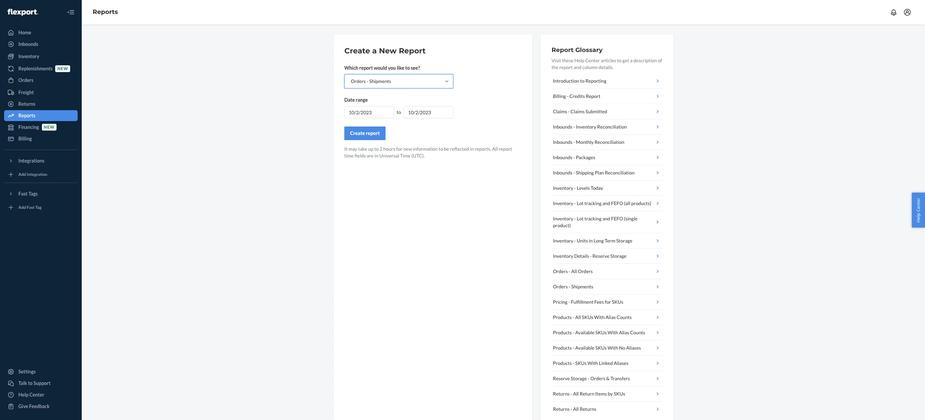 Task type: vqa. For each thing, say whether or not it's contained in the screenshot.
receive at the right of the page
no



Task type: locate. For each thing, give the bounding box(es) containing it.
report inside button
[[586, 93, 601, 99]]

0 horizontal spatial reserve
[[553, 376, 570, 382]]

0 vertical spatial reconciliation
[[597, 124, 627, 130]]

report up see?
[[399, 46, 426, 56]]

- inside inventory - levels today button
[[574, 185, 576, 191]]

- down orders - all orders
[[569, 284, 571, 290]]

- inside returns - all return items by skus button
[[571, 391, 572, 397]]

billing
[[553, 93, 566, 99], [18, 136, 32, 142]]

billing inside button
[[553, 93, 566, 99]]

shipping
[[576, 170, 594, 176]]

- inside reserve storage - orders & transfers 'button'
[[588, 376, 590, 382]]

0 vertical spatial orders - shipments
[[351, 78, 391, 84]]

products inside products - skus with linked aliases button
[[553, 361, 572, 367]]

to
[[617, 58, 622, 63], [405, 65, 410, 71], [580, 78, 585, 84], [397, 109, 401, 115], [374, 146, 379, 152], [439, 146, 443, 152], [28, 381, 33, 387]]

reconciliation down inbounds - inventory reconciliation button
[[595, 139, 625, 145]]

1 horizontal spatial new
[[57, 66, 68, 71]]

1 10/2/2023 from the left
[[349, 110, 372, 116]]

introduction
[[553, 78, 579, 84]]

alias for products - all skus with alias counts
[[606, 315, 616, 321]]

inbounds - monthly reconciliation
[[553, 139, 625, 145]]

- left return
[[571, 391, 572, 397]]

skus
[[612, 299, 624, 305], [582, 315, 593, 321], [596, 330, 607, 336], [596, 345, 607, 351], [576, 361, 587, 367], [614, 391, 625, 397]]

- for inbounds - packages button
[[574, 155, 575, 160]]

- inside billing - credits report button
[[567, 93, 569, 99]]

levels
[[577, 185, 590, 191]]

0 vertical spatial add
[[18, 172, 26, 177]]

1 vertical spatial fefo
[[611, 216, 623, 222]]

1 vertical spatial add
[[18, 205, 26, 210]]

storage inside reserve storage - orders & transfers 'button'
[[571, 376, 587, 382]]

0 vertical spatial a
[[372, 46, 377, 56]]

- for products - available skus with no aliases button
[[573, 345, 575, 351]]

0 vertical spatial for
[[396, 146, 403, 152]]

integrations button
[[4, 156, 78, 167]]

0 horizontal spatial in
[[375, 153, 379, 159]]

skus right by at the right bottom of page
[[614, 391, 625, 397]]

inbounds for inbounds
[[18, 41, 38, 47]]

and down inventory - lot tracking and fefo (all products) button
[[603, 216, 610, 222]]

- up inventory - units in long term storage
[[574, 216, 576, 222]]

fast inside 'link'
[[27, 205, 35, 210]]

0 horizontal spatial center
[[29, 393, 44, 398]]

1 vertical spatial in
[[375, 153, 379, 159]]

- inside inbounds - shipping plan reconciliation button
[[574, 170, 575, 176]]

to inside 'visit these help center articles to get a description of the report and column details.'
[[617, 58, 622, 63]]

1 horizontal spatial 10/2/2023
[[408, 110, 431, 116]]

available up products - skus with linked aliases
[[576, 345, 595, 351]]

add down fast tags
[[18, 205, 26, 210]]

center
[[586, 58, 600, 63], [916, 198, 922, 212], [29, 393, 44, 398]]

with for products - available skus with alias counts
[[608, 330, 618, 336]]

and down inventory - levels today button
[[603, 201, 610, 206]]

lot down inventory - levels today
[[577, 201, 584, 206]]

reconciliation for inbounds - monthly reconciliation
[[595, 139, 625, 145]]

0 vertical spatial alias
[[606, 315, 616, 321]]

1 vertical spatial available
[[576, 345, 595, 351]]

- inside returns - all returns button
[[571, 407, 572, 413]]

skus inside returns - all return items by skus button
[[614, 391, 625, 397]]

inbounds for inbounds - monthly reconciliation
[[553, 139, 573, 145]]

1 vertical spatial tracking
[[585, 216, 602, 222]]

products inside products - available skus with no aliases button
[[553, 345, 572, 351]]

0 vertical spatial counts
[[617, 315, 632, 321]]

all down returns - all return items by skus
[[573, 407, 579, 413]]

report inside button
[[366, 130, 380, 136]]

report down reporting
[[586, 93, 601, 99]]

- inside inbounds - monthly reconciliation button
[[574, 139, 575, 145]]

inventory - units in long term storage button
[[552, 234, 663, 249]]

- for products - all skus with alias counts button
[[573, 315, 575, 321]]

1 vertical spatial alias
[[619, 330, 629, 336]]

orders - shipments down orders - all orders
[[553, 284, 593, 290]]

- down products - all skus with alias counts
[[573, 330, 575, 336]]

fefo left (single
[[611, 216, 623, 222]]

to inside button
[[28, 381, 33, 387]]

1 vertical spatial orders - shipments
[[553, 284, 593, 290]]

which
[[344, 65, 358, 71]]

0 vertical spatial help center
[[916, 198, 922, 223]]

2 vertical spatial new
[[403, 146, 412, 152]]

fast left tag at top left
[[27, 205, 35, 210]]

returns - all return items by skus
[[553, 391, 625, 397]]

freight link
[[4, 87, 78, 98]]

inventory up replenishments
[[18, 53, 39, 59]]

0 vertical spatial and
[[574, 64, 582, 70]]

for right fees
[[605, 299, 611, 305]]

storage right "term"
[[617, 238, 633, 244]]

add left integration
[[18, 172, 26, 177]]

lot inside inventory - lot tracking and fefo (single product)
[[577, 216, 584, 222]]

- inside products - available skus with no aliases button
[[573, 345, 575, 351]]

units
[[577, 238, 588, 244]]

0 horizontal spatial orders - shipments
[[351, 78, 391, 84]]

tracking down 'inventory - lot tracking and fefo (all products)'
[[585, 216, 602, 222]]

3 products from the top
[[553, 345, 572, 351]]

- left credits at the top right of page
[[567, 93, 569, 99]]

2 lot from the top
[[577, 216, 584, 222]]

add
[[18, 172, 26, 177], [18, 205, 26, 210]]

skus up reserve storage - orders & transfers
[[576, 361, 587, 367]]

get
[[623, 58, 629, 63]]

orders - shipments down would
[[351, 78, 391, 84]]

- for claims - claims submitted button at the top of the page
[[568, 109, 570, 114]]

with left linked
[[588, 361, 598, 367]]

- inside orders - shipments button
[[569, 284, 571, 290]]

0 vertical spatial in
[[470, 146, 474, 152]]

0 vertical spatial help
[[575, 58, 585, 63]]

create up may
[[350, 130, 365, 136]]

report
[[560, 64, 573, 70], [359, 65, 373, 71], [366, 130, 380, 136], [499, 146, 512, 152]]

- inside inventory - lot tracking and fefo (all products) button
[[574, 201, 576, 206]]

skus down pricing - fulfillment fees for skus
[[582, 315, 593, 321]]

1 vertical spatial counts
[[630, 330, 645, 336]]

integrations
[[18, 158, 45, 164]]

new for replenishments
[[57, 66, 68, 71]]

lot for inventory - lot tracking and fefo (all products)
[[577, 201, 584, 206]]

- inside inbounds - packages button
[[574, 155, 575, 160]]

1 add from the top
[[18, 172, 26, 177]]

new up time
[[403, 146, 412, 152]]

0 horizontal spatial help
[[18, 393, 29, 398]]

products inside products - available skus with alias counts button
[[553, 330, 572, 336]]

all for returns - all returns
[[573, 407, 579, 413]]

returns link
[[4, 99, 78, 110]]

reflected
[[450, 146, 469, 152]]

talk to support button
[[4, 379, 78, 389]]

- up reserve storage - orders & transfers
[[573, 361, 575, 367]]

report up these
[[552, 46, 574, 54]]

1 available from the top
[[576, 330, 595, 336]]

storage down "term"
[[611, 253, 627, 259]]

1 horizontal spatial orders - shipments
[[553, 284, 593, 290]]

tracking down today
[[585, 201, 602, 206]]

- left units
[[574, 238, 576, 244]]

0 vertical spatial lot
[[577, 201, 584, 206]]

reconciliation down claims - claims submitted button at the top of the page
[[597, 124, 627, 130]]

all for returns - all return items by skus
[[573, 391, 579, 397]]

1 vertical spatial billing
[[18, 136, 32, 142]]

1 vertical spatial reconciliation
[[595, 139, 625, 145]]

2 vertical spatial in
[[589, 238, 593, 244]]

skus inside products - skus with linked aliases button
[[576, 361, 587, 367]]

create a new report
[[344, 46, 426, 56]]

billing for billing - credits report
[[553, 93, 566, 99]]

products - available skus with alias counts button
[[552, 326, 663, 341]]

- down returns - all return items by skus
[[571, 407, 572, 413]]

add integration
[[18, 172, 47, 177]]

storage inside inventory details - reserve storage button
[[611, 253, 627, 259]]

of
[[658, 58, 662, 63]]

1 vertical spatial a
[[630, 58, 633, 63]]

in left long
[[589, 238, 593, 244]]

create report
[[350, 130, 380, 136]]

2 horizontal spatial report
[[586, 93, 601, 99]]

fefo inside inventory - lot tracking and fefo (single product)
[[611, 216, 623, 222]]

1 horizontal spatial help center
[[916, 198, 922, 223]]

- inside claims - claims submitted button
[[568, 109, 570, 114]]

claims - claims submitted
[[553, 109, 607, 114]]

shipments up fulfillment
[[572, 284, 593, 290]]

1 vertical spatial help
[[916, 213, 922, 223]]

inbounds - packages button
[[552, 150, 663, 166]]

be
[[444, 146, 449, 152]]

for up time
[[396, 146, 403, 152]]

with for products - all skus with alias counts
[[594, 315, 605, 321]]

- right pricing
[[569, 299, 570, 305]]

inventory up orders - all orders
[[553, 253, 573, 259]]

inventory
[[18, 53, 39, 59], [576, 124, 596, 130], [553, 185, 573, 191], [553, 201, 573, 206], [553, 216, 573, 222], [553, 238, 573, 244], [553, 253, 573, 259]]

claims down credits at the top right of page
[[571, 109, 585, 114]]

with down fees
[[594, 315, 605, 321]]

- down fulfillment
[[573, 315, 575, 321]]

it may take up to 2 hours for new information to be reflected in reports. all report time fields are in universal time (utc).
[[344, 146, 512, 159]]

reports.
[[475, 146, 491, 152]]

tracking inside inventory - lot tracking and fefo (single product)
[[585, 216, 602, 222]]

0 vertical spatial billing
[[553, 93, 566, 99]]

introduction to reporting
[[553, 78, 607, 84]]

for inside it may take up to 2 hours for new information to be reflected in reports. all report time fields are in universal time (utc).
[[396, 146, 403, 152]]

available down products - all skus with alias counts
[[576, 330, 595, 336]]

skus down orders - shipments button at the bottom right of the page
[[612, 299, 624, 305]]

- left levels
[[574, 185, 576, 191]]

reconciliation inside button
[[597, 124, 627, 130]]

skus inside pricing - fulfillment fees for skus button
[[612, 299, 624, 305]]

skus inside products - all skus with alias counts button
[[582, 315, 593, 321]]

shipments down would
[[369, 78, 391, 84]]

orders - all orders
[[553, 269, 593, 275]]

1 vertical spatial for
[[605, 299, 611, 305]]

0 vertical spatial shipments
[[369, 78, 391, 84]]

- for inventory - levels today button
[[574, 185, 576, 191]]

visit
[[552, 58, 561, 63]]

inventory for inventory - levels today
[[553, 185, 573, 191]]

products - all skus with alias counts
[[553, 315, 632, 321]]

add inside 'link'
[[18, 205, 26, 210]]

available
[[576, 330, 595, 336], [576, 345, 595, 351]]

inventory up product)
[[553, 216, 573, 222]]

tracking inside button
[[585, 201, 602, 206]]

fefo for (single
[[611, 216, 623, 222]]

add integration link
[[4, 169, 78, 180]]

inbounds inside button
[[553, 124, 573, 130]]

0 vertical spatial reports
[[93, 8, 118, 16]]

create up which
[[344, 46, 370, 56]]

take
[[358, 146, 367, 152]]

- inside products - all skus with alias counts button
[[573, 315, 575, 321]]

in
[[470, 146, 474, 152], [375, 153, 379, 159], [589, 238, 593, 244]]

report for billing - credits report
[[586, 93, 601, 99]]

1 horizontal spatial for
[[605, 299, 611, 305]]

in inside "button"
[[589, 238, 593, 244]]

for
[[396, 146, 403, 152], [605, 299, 611, 305]]

0 horizontal spatial reports link
[[4, 110, 78, 121]]

1 tracking from the top
[[585, 201, 602, 206]]

close navigation image
[[67, 8, 75, 16]]

inventory for inventory - lot tracking and fefo (single product)
[[553, 216, 573, 222]]

fefo inside button
[[611, 201, 623, 206]]

inbounds down inbounds - packages
[[553, 170, 573, 176]]

add fast tag link
[[4, 202, 78, 213]]

aliases right no
[[626, 345, 641, 351]]

- up products - skus with linked aliases
[[573, 345, 575, 351]]

help inside 'visit these help center articles to get a description of the report and column details.'
[[575, 58, 585, 63]]

returns - all returns button
[[552, 402, 663, 417]]

1 horizontal spatial help
[[575, 58, 585, 63]]

2 tracking from the top
[[585, 216, 602, 222]]

1 vertical spatial and
[[603, 201, 610, 206]]

2 add from the top
[[18, 205, 26, 210]]

claims down billing - credits report at the right top of page
[[553, 109, 567, 114]]

alias down pricing - fulfillment fees for skus button
[[606, 315, 616, 321]]

inventory inside "button"
[[553, 238, 573, 244]]

and left column
[[574, 64, 582, 70]]

- left packages
[[574, 155, 575, 160]]

credits
[[570, 93, 585, 99]]

fast left tags
[[18, 191, 28, 197]]

0 vertical spatial create
[[344, 46, 370, 56]]

- down the "claims - claims submitted"
[[574, 124, 575, 130]]

products - skus with linked aliases
[[553, 361, 629, 367]]

- for billing - credits report button
[[567, 93, 569, 99]]

0 vertical spatial storage
[[617, 238, 633, 244]]

1 horizontal spatial a
[[630, 58, 633, 63]]

today
[[591, 185, 603, 191]]

- down inventory details - reserve storage on the bottom right
[[569, 269, 571, 275]]

tracking for (single
[[585, 216, 602, 222]]

products inside products - all skus with alias counts button
[[553, 315, 572, 321]]

inbounds left packages
[[553, 155, 573, 160]]

0 vertical spatial fefo
[[611, 201, 623, 206]]

orders
[[18, 77, 33, 83], [351, 78, 366, 84], [553, 269, 568, 275], [578, 269, 593, 275], [553, 284, 568, 290], [591, 376, 606, 382]]

create inside button
[[350, 130, 365, 136]]

reconciliation down inbounds - packages button
[[605, 170, 635, 176]]

(utc).
[[412, 153, 425, 159]]

0 horizontal spatial alias
[[606, 315, 616, 321]]

with left no
[[608, 345, 618, 351]]

report inside 'visit these help center articles to get a description of the report and column details.'
[[560, 64, 573, 70]]

- for returns - all returns button
[[571, 407, 572, 413]]

- inside inventory - units in long term storage "button"
[[574, 238, 576, 244]]

all down fulfillment
[[576, 315, 581, 321]]

packages
[[576, 155, 595, 160]]

2 vertical spatial reconciliation
[[605, 170, 635, 176]]

- left shipping
[[574, 170, 575, 176]]

inbounds link
[[4, 39, 78, 50]]

report up up at the left
[[366, 130, 380, 136]]

2 vertical spatial storage
[[571, 376, 587, 382]]

- inside products - skus with linked aliases button
[[573, 361, 575, 367]]

products for products - available skus with no aliases
[[553, 345, 572, 351]]

skus up products - available skus with no aliases
[[596, 330, 607, 336]]

storage up return
[[571, 376, 587, 382]]

a right get
[[630, 58, 633, 63]]

products - skus with linked aliases button
[[552, 356, 663, 372]]

term
[[605, 238, 616, 244]]

inbounds for inbounds - shipping plan reconciliation
[[553, 170, 573, 176]]

0 vertical spatial fast
[[18, 191, 28, 197]]

inventory left levels
[[553, 185, 573, 191]]

new up the orders link
[[57, 66, 68, 71]]

1 horizontal spatial center
[[586, 58, 600, 63]]

reserve up returns - all return items by skus
[[553, 376, 570, 382]]

2 available from the top
[[576, 345, 595, 351]]

inbounds down home at the left top
[[18, 41, 38, 47]]

1 horizontal spatial alias
[[619, 330, 629, 336]]

2 horizontal spatial in
[[589, 238, 593, 244]]

tracking
[[585, 201, 602, 206], [585, 216, 602, 222]]

products for products - skus with linked aliases
[[553, 361, 572, 367]]

new for financing
[[44, 125, 55, 130]]

1 vertical spatial new
[[44, 125, 55, 130]]

2 products from the top
[[553, 330, 572, 336]]

1 vertical spatial storage
[[611, 253, 627, 259]]

reports link
[[93, 8, 118, 16], [4, 110, 78, 121]]

reconciliation
[[597, 124, 627, 130], [595, 139, 625, 145], [605, 170, 635, 176]]

0 vertical spatial new
[[57, 66, 68, 71]]

billing down the introduction
[[553, 93, 566, 99]]

all for products - all skus with alias counts
[[576, 315, 581, 321]]

help
[[575, 58, 585, 63], [916, 213, 922, 223], [18, 393, 29, 398]]

- for inventory - units in long term storage "button"
[[574, 238, 576, 244]]

0 horizontal spatial billing
[[18, 136, 32, 142]]

- for orders - all orders button
[[569, 269, 571, 275]]

- for returns - all return items by skus button
[[571, 391, 572, 397]]

and inside inventory - lot tracking and fefo (all products) button
[[603, 201, 610, 206]]

- left monthly
[[574, 139, 575, 145]]

0 horizontal spatial 10/2/2023
[[349, 110, 372, 116]]

2 horizontal spatial center
[[916, 198, 922, 212]]

add for add fast tag
[[18, 205, 26, 210]]

inbounds - packages
[[553, 155, 595, 160]]

return
[[580, 391, 594, 397]]

2 10/2/2023 from the left
[[408, 110, 431, 116]]

- down billing - credits report at the right top of page
[[568, 109, 570, 114]]

long
[[594, 238, 604, 244]]

lot inside button
[[577, 201, 584, 206]]

new up billing link
[[44, 125, 55, 130]]

1 vertical spatial shipments
[[572, 284, 593, 290]]

1 products from the top
[[553, 315, 572, 321]]

1 horizontal spatial report
[[552, 46, 574, 54]]

aliases right linked
[[614, 361, 629, 367]]

2 horizontal spatial help
[[916, 213, 922, 223]]

all down the details
[[572, 269, 577, 275]]

1 vertical spatial fast
[[27, 205, 35, 210]]

all left return
[[573, 391, 579, 397]]

4 products from the top
[[553, 361, 572, 367]]

skus inside products - available skus with alias counts button
[[596, 330, 607, 336]]

0 horizontal spatial new
[[44, 125, 55, 130]]

inventory down inventory - levels today
[[553, 201, 573, 206]]

a left new at the left
[[372, 46, 377, 56]]

- inside inventory details - reserve storage button
[[590, 253, 592, 259]]

fefo left the (all at the top
[[611, 201, 623, 206]]

1 vertical spatial lot
[[577, 216, 584, 222]]

1 vertical spatial create
[[350, 130, 365, 136]]

1 vertical spatial reports link
[[4, 110, 78, 121]]

linked
[[599, 361, 613, 367]]

- inside pricing - fulfillment fees for skus button
[[569, 299, 570, 305]]

submitted
[[586, 109, 607, 114]]

2 vertical spatial and
[[603, 216, 610, 222]]

storage inside inventory - units in long term storage "button"
[[617, 238, 633, 244]]

1 lot from the top
[[577, 201, 584, 206]]

lot
[[577, 201, 584, 206], [577, 216, 584, 222]]

- for products - available skus with alias counts button
[[573, 330, 575, 336]]

inbounds up inbounds - packages
[[553, 139, 573, 145]]

billing down financing
[[18, 136, 32, 142]]

returns - all returns
[[553, 407, 597, 413]]

skus inside products - available skus with no aliases button
[[596, 345, 607, 351]]

and inside inventory - lot tracking and fefo (single product)
[[603, 216, 610, 222]]

- inside products - available skus with alias counts button
[[573, 330, 575, 336]]

0 horizontal spatial claims
[[553, 109, 567, 114]]

0 horizontal spatial help center
[[18, 393, 44, 398]]

reserve
[[593, 253, 610, 259], [553, 376, 570, 382]]

products - available skus with no aliases button
[[552, 341, 663, 356]]

1 horizontal spatial claims
[[571, 109, 585, 114]]

inventory down product)
[[553, 238, 573, 244]]

for inside button
[[605, 299, 611, 305]]

reserve down long
[[593, 253, 610, 259]]

fefo for (all
[[611, 201, 623, 206]]

billing for billing
[[18, 136, 32, 142]]

give feedback button
[[4, 402, 78, 413]]

- inside orders - all orders button
[[569, 269, 571, 275]]

0 vertical spatial tracking
[[585, 201, 602, 206]]

new
[[57, 66, 68, 71], [44, 125, 55, 130], [403, 146, 412, 152]]

0 vertical spatial reserve
[[593, 253, 610, 259]]

(single
[[624, 216, 638, 222]]

- inside inbounds - inventory reconciliation button
[[574, 124, 575, 130]]

1 horizontal spatial shipments
[[572, 284, 593, 290]]

inbounds - shipping plan reconciliation button
[[552, 166, 663, 181]]

in right "are"
[[375, 153, 379, 159]]

no
[[619, 345, 626, 351]]

1 fefo from the top
[[611, 201, 623, 206]]

0 horizontal spatial for
[[396, 146, 403, 152]]

report down these
[[560, 64, 573, 70]]

1 horizontal spatial billing
[[553, 93, 566, 99]]

- up returns - all return items by skus
[[588, 376, 590, 382]]

0 vertical spatial available
[[576, 330, 595, 336]]

inventory inside inventory - lot tracking and fefo (single product)
[[553, 216, 573, 222]]

inbounds down the "claims - claims submitted"
[[553, 124, 573, 130]]

report right "reports."
[[499, 146, 512, 152]]

- down inventory - levels today
[[574, 201, 576, 206]]

are
[[367, 153, 374, 159]]

open notifications image
[[890, 8, 898, 16]]

inbounds for inbounds - inventory reconciliation
[[553, 124, 573, 130]]

and for inventory - lot tracking and fefo (all products)
[[603, 201, 610, 206]]

fast tags
[[18, 191, 38, 197]]

alias up no
[[619, 330, 629, 336]]

in left "reports."
[[470, 146, 474, 152]]

articles
[[601, 58, 616, 63]]

1 vertical spatial center
[[916, 198, 922, 212]]

1 horizontal spatial reports
[[93, 8, 118, 16]]

0 vertical spatial center
[[586, 58, 600, 63]]

2 fefo from the top
[[611, 216, 623, 222]]

range
[[356, 97, 368, 103]]

2 horizontal spatial new
[[403, 146, 412, 152]]

- up range
[[367, 78, 368, 84]]

shipments inside button
[[572, 284, 593, 290]]

products for products - available skus with alias counts
[[553, 330, 572, 336]]

- inside inventory - lot tracking and fefo (single product)
[[574, 216, 576, 222]]

0 horizontal spatial report
[[399, 46, 426, 56]]

1 horizontal spatial reserve
[[593, 253, 610, 259]]

open account menu image
[[904, 8, 912, 16]]

with down products - all skus with alias counts button
[[608, 330, 618, 336]]

inbounds for inbounds - packages
[[553, 155, 573, 160]]

inventory for inventory details - reserve storage
[[553, 253, 573, 259]]

0 vertical spatial reports link
[[93, 8, 118, 16]]

- right the details
[[590, 253, 592, 259]]

products - all skus with alias counts button
[[552, 310, 663, 326]]

1 vertical spatial reserve
[[553, 376, 570, 382]]

0 horizontal spatial reports
[[18, 113, 35, 119]]



Task type: describe. For each thing, give the bounding box(es) containing it.
fast inside dropdown button
[[18, 191, 28, 197]]

reserve storage - orders & transfers
[[553, 376, 630, 382]]

settings
[[18, 369, 36, 375]]

pricing - fulfillment fees for skus button
[[552, 295, 663, 310]]

with for products - available skus with no aliases
[[608, 345, 618, 351]]

1 claims from the left
[[553, 109, 567, 114]]

- for orders - shipments button at the bottom right of the page
[[569, 284, 571, 290]]

inventory - lot tracking and fefo (all products)
[[553, 201, 652, 206]]

details.
[[599, 64, 614, 70]]

help center inside button
[[916, 198, 922, 223]]

date range
[[344, 97, 368, 103]]

fulfillment
[[571, 299, 594, 305]]

to inside 'button'
[[580, 78, 585, 84]]

column
[[583, 64, 598, 70]]

- for products - skus with linked aliases button
[[573, 361, 575, 367]]

billing - credits report
[[553, 93, 601, 99]]

transfers
[[611, 376, 630, 382]]

inventory - lot tracking and fefo (single product)
[[553, 216, 638, 229]]

freight
[[18, 90, 34, 95]]

inbounds - shipping plan reconciliation
[[553, 170, 635, 176]]

help center link
[[4, 390, 78, 401]]

help inside button
[[916, 213, 922, 223]]

reconciliation for inbounds - inventory reconciliation
[[597, 124, 627, 130]]

add fast tag
[[18, 205, 42, 210]]

inbounds - inventory reconciliation
[[553, 124, 627, 130]]

fees
[[595, 299, 604, 305]]

returns for returns - all return items by skus
[[553, 391, 570, 397]]

2 claims from the left
[[571, 109, 585, 114]]

lot for inventory - lot tracking and fefo (single product)
[[577, 216, 584, 222]]

report for create a new report
[[399, 46, 426, 56]]

new inside it may take up to 2 hours for new information to be reflected in reports. all report time fields are in universal time (utc).
[[403, 146, 412, 152]]

see?
[[411, 65, 420, 71]]

alias for products - available skus with alias counts
[[619, 330, 629, 336]]

inventory for inventory - units in long term storage
[[553, 238, 573, 244]]

flexport logo image
[[7, 9, 38, 16]]

feedback
[[29, 404, 50, 410]]

fast tags button
[[4, 189, 78, 200]]

&
[[606, 376, 610, 382]]

inventory - lot tracking and fefo (all products) button
[[552, 196, 663, 212]]

returns for returns
[[18, 101, 35, 107]]

talk to support
[[18, 381, 51, 387]]

available for products - available skus with alias counts
[[576, 330, 595, 336]]

details
[[574, 253, 589, 259]]

create for create a new report
[[344, 46, 370, 56]]

orders inside 'button'
[[591, 376, 606, 382]]

would
[[374, 65, 387, 71]]

date
[[344, 97, 355, 103]]

- for inbounds - inventory reconciliation button
[[574, 124, 575, 130]]

these
[[562, 58, 574, 63]]

0 horizontal spatial a
[[372, 46, 377, 56]]

1 vertical spatial aliases
[[614, 361, 629, 367]]

new
[[379, 46, 397, 56]]

center inside button
[[916, 198, 922, 212]]

universal
[[379, 153, 399, 159]]

orders - shipments inside orders - shipments button
[[553, 284, 593, 290]]

1 vertical spatial reports
[[18, 113, 35, 119]]

by
[[608, 391, 613, 397]]

tag
[[35, 205, 42, 210]]

2 vertical spatial center
[[29, 393, 44, 398]]

plan
[[595, 170, 604, 176]]

1 horizontal spatial in
[[470, 146, 474, 152]]

glossary
[[576, 46, 603, 54]]

inventory - lot tracking and fefo (single product) button
[[552, 212, 663, 234]]

returns for returns - all returns
[[553, 407, 570, 413]]

orders link
[[4, 75, 78, 86]]

monthly
[[576, 139, 594, 145]]

counts for products - all skus with alias counts
[[617, 315, 632, 321]]

like
[[397, 65, 405, 71]]

available for products - available skus with no aliases
[[576, 345, 595, 351]]

- for inventory - lot tracking and fefo (all products) button
[[574, 201, 576, 206]]

2
[[380, 146, 383, 152]]

time
[[344, 153, 354, 159]]

add for add integration
[[18, 172, 26, 177]]

2 vertical spatial help
[[18, 393, 29, 398]]

integration
[[27, 172, 47, 177]]

counts for products - available skus with alias counts
[[630, 330, 645, 336]]

home
[[18, 30, 31, 35]]

pricing - fulfillment fees for skus
[[553, 299, 624, 305]]

inbounds - inventory reconciliation button
[[552, 120, 663, 135]]

may
[[349, 146, 357, 152]]

claims - claims submitted button
[[552, 104, 663, 120]]

0 horizontal spatial shipments
[[369, 78, 391, 84]]

tracking for (all
[[585, 201, 602, 206]]

help center button
[[912, 193, 925, 228]]

reserve inside inventory details - reserve storage button
[[593, 253, 610, 259]]

inbounds - monthly reconciliation button
[[552, 135, 663, 150]]

inventory - units in long term storage
[[553, 238, 633, 244]]

pricing
[[553, 299, 568, 305]]

inventory - levels today button
[[552, 181, 663, 196]]

- for pricing - fulfillment fees for skus button
[[569, 299, 570, 305]]

give feedback
[[18, 404, 50, 410]]

reporting
[[586, 78, 607, 84]]

billing link
[[4, 134, 78, 144]]

1 horizontal spatial reports link
[[93, 8, 118, 16]]

0 vertical spatial aliases
[[626, 345, 641, 351]]

financing
[[18, 124, 39, 130]]

all for orders - all orders
[[572, 269, 577, 275]]

visit these help center articles to get a description of the report and column details.
[[552, 58, 662, 70]]

returns - all return items by skus button
[[552, 387, 663, 402]]

inventory up monthly
[[576, 124, 596, 130]]

all inside it may take up to 2 hours for new information to be reflected in reports. all report time fields are in universal time (utc).
[[492, 146, 498, 152]]

up
[[368, 146, 374, 152]]

a inside 'visit these help center articles to get a description of the report and column details.'
[[630, 58, 633, 63]]

you
[[388, 65, 396, 71]]

- for inventory - lot tracking and fefo (single product) button
[[574, 216, 576, 222]]

time
[[400, 153, 411, 159]]

report glossary
[[552, 46, 603, 54]]

report inside it may take up to 2 hours for new information to be reflected in reports. all report time fields are in universal time (utc).
[[499, 146, 512, 152]]

and inside 'visit these help center articles to get a description of the report and column details.'
[[574, 64, 582, 70]]

the
[[552, 64, 559, 70]]

which report would you like to see?
[[344, 65, 420, 71]]

(all
[[624, 201, 631, 206]]

reserve storage - orders & transfers button
[[552, 372, 663, 387]]

inventory details - reserve storage button
[[552, 249, 663, 264]]

center inside 'visit these help center articles to get a description of the report and column details.'
[[586, 58, 600, 63]]

give
[[18, 404, 28, 410]]

settings link
[[4, 367, 78, 378]]

inventory details - reserve storage
[[553, 253, 627, 259]]

and for inventory - lot tracking and fefo (single product)
[[603, 216, 610, 222]]

report left would
[[359, 65, 373, 71]]

tags
[[28, 191, 38, 197]]

- for inbounds - monthly reconciliation button
[[574, 139, 575, 145]]

- for inbounds - shipping plan reconciliation button
[[574, 170, 575, 176]]

inventory for inventory - lot tracking and fefo (all products)
[[553, 201, 573, 206]]

talk
[[18, 381, 27, 387]]

1 vertical spatial help center
[[18, 393, 44, 398]]

create for create report
[[350, 130, 365, 136]]

replenishments
[[18, 66, 53, 72]]

products for products - all skus with alias counts
[[553, 315, 572, 321]]

information
[[413, 146, 438, 152]]

reserve inside reserve storage - orders & transfers 'button'
[[553, 376, 570, 382]]

inventory for inventory
[[18, 53, 39, 59]]



